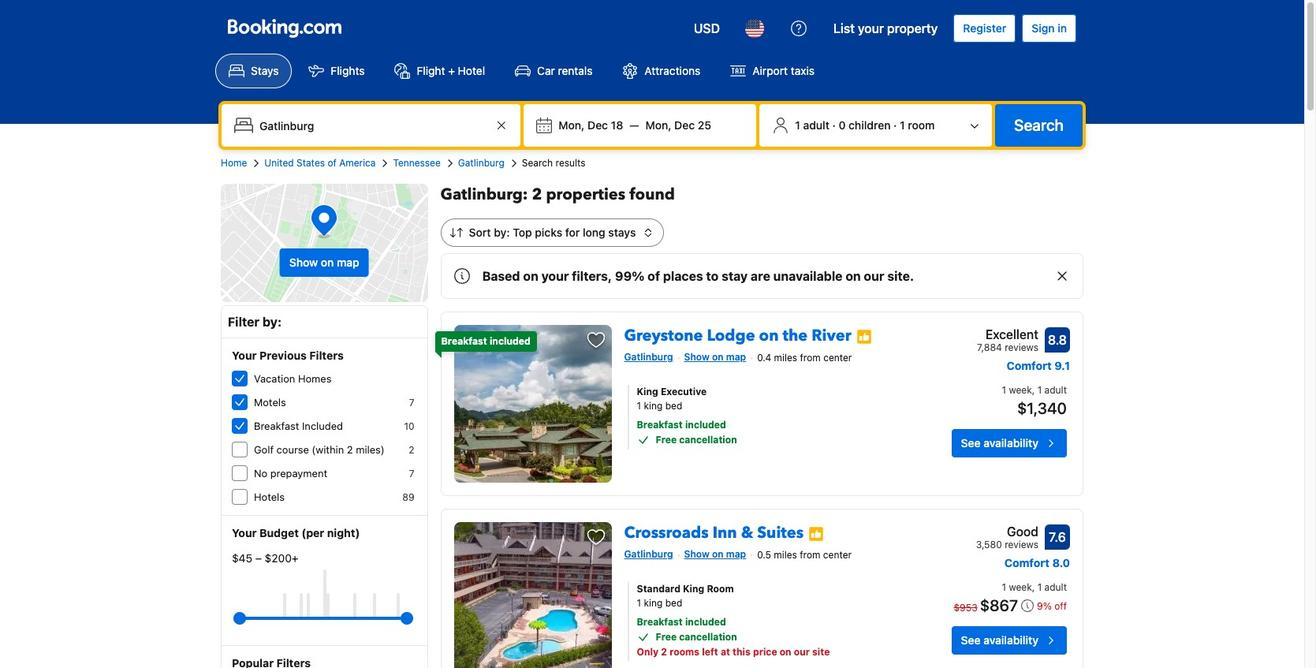 Task type: locate. For each thing, give the bounding box(es) containing it.
1 vertical spatial see availability
[[961, 633, 1039, 647]]

2 , from the top
[[1032, 581, 1035, 593]]

included up left
[[685, 616, 726, 628]]

1 vertical spatial map
[[726, 351, 746, 363]]

1 vertical spatial availability
[[984, 633, 1039, 647]]

0 horizontal spatial your
[[542, 269, 569, 283]]

1 vertical spatial center
[[823, 549, 852, 561]]

show for greystone
[[684, 351, 710, 363]]

by: left "top"
[[494, 226, 510, 239]]

river
[[812, 325, 852, 346]]

comfort up 1 week , 1 adult
[[1005, 556, 1050, 570]]

0 vertical spatial king
[[644, 400, 663, 412]]

bed down the king executive
[[666, 400, 683, 412]]

2 availability from the top
[[984, 633, 1039, 647]]

1 horizontal spatial dec
[[675, 118, 695, 132]]

cancellation up left
[[679, 631, 737, 643]]

gatlinburg link
[[458, 156, 505, 170]]

1 availability from the top
[[984, 436, 1039, 450]]

1 your from the top
[[232, 349, 257, 362]]

1 down 7,884
[[1002, 384, 1007, 396]]

$1,340
[[1018, 399, 1067, 417]]

1 vertical spatial see availability link
[[952, 626, 1067, 655]]

to
[[706, 269, 719, 283]]

map
[[337, 256, 360, 269], [726, 351, 746, 363], [726, 548, 746, 560]]

availability
[[984, 436, 1039, 450], [984, 633, 1039, 647]]

· right children
[[894, 118, 897, 132]]

0 vertical spatial free cancellation
[[656, 434, 737, 446]]

united states of america
[[265, 157, 376, 169]]

1 vertical spatial your
[[232, 526, 257, 540]]

25
[[698, 118, 712, 132]]

0 vertical spatial show on map
[[289, 256, 360, 269]]

your
[[232, 349, 257, 362], [232, 526, 257, 540]]

executive
[[661, 386, 707, 398]]

, for 1 week , 1 adult
[[1032, 581, 1035, 593]]

2 1 king bed breakfast included from the top
[[637, 597, 726, 628]]

0 vertical spatial adult
[[803, 118, 830, 132]]

2 week from the top
[[1009, 581, 1032, 593]]

see availability down 1 week , 1 adult $1,340
[[961, 436, 1039, 450]]

top
[[513, 226, 532, 239]]

2 · from the left
[[894, 118, 897, 132]]

1 down standard
[[637, 597, 641, 609]]

0 vertical spatial miles
[[774, 352, 798, 364]]

show
[[289, 256, 318, 269], [684, 351, 710, 363], [684, 548, 710, 560]]

1 king from the top
[[644, 400, 663, 412]]

bed down standard king room at bottom
[[666, 597, 683, 609]]

list your property link
[[824, 9, 948, 47]]

, for 1 week , 1 adult $1,340
[[1032, 384, 1035, 396]]

· left 0
[[833, 118, 836, 132]]

show on map for crossroads
[[684, 548, 746, 560]]

sort by: top picks for long stays
[[469, 226, 636, 239]]

1 horizontal spatial our
[[864, 269, 885, 283]]

1 vertical spatial week
[[1009, 581, 1032, 593]]

group
[[240, 606, 407, 631]]

0 horizontal spatial search
[[522, 157, 553, 169]]

availability for greystone lodge on the river
[[984, 436, 1039, 450]]

2 miles from the top
[[774, 549, 797, 561]]

9% off
[[1037, 600, 1067, 612]]

mon, right the —
[[646, 118, 672, 132]]

1 down the king executive
[[637, 400, 641, 412]]

1 7 from the top
[[409, 397, 415, 409]]

availability down $1,340
[[984, 436, 1039, 450]]

gatlinburg:
[[441, 184, 528, 205]]

free cancellation for greystone
[[656, 434, 737, 446]]

adult up 9% off
[[1045, 581, 1067, 593]]

2 7 from the top
[[409, 468, 415, 480]]

on inside show on map button
[[321, 256, 334, 269]]

reviews up the comfort 9.1
[[1005, 342, 1039, 353]]

0 vertical spatial of
[[328, 157, 337, 169]]

1
[[795, 118, 801, 132], [900, 118, 905, 132], [1002, 384, 1007, 396], [1038, 384, 1042, 396], [637, 400, 641, 412], [1002, 581, 1007, 593], [1038, 581, 1042, 593], [637, 597, 641, 609]]

free down the king executive
[[656, 434, 677, 446]]

1 vertical spatial cancellation
[[679, 631, 737, 643]]

2 vertical spatial show on map
[[684, 548, 746, 560]]

gatlinburg down crossroads
[[624, 548, 673, 560]]

0 vertical spatial 1 king bed breakfast included
[[637, 400, 726, 431]]

center for greystone lodge on the river
[[824, 352, 852, 364]]

1 · from the left
[[833, 118, 836, 132]]

king down the king executive
[[644, 400, 663, 412]]

gatlinburg down greystone
[[624, 351, 673, 363]]

1 vertical spatial search
[[522, 157, 553, 169]]

our left site.
[[864, 269, 885, 283]]

crossroads
[[624, 522, 709, 544]]

reviews inside good 3,580 reviews
[[1005, 539, 1039, 551]]

0 vertical spatial free
[[656, 434, 677, 446]]

center right 0.5
[[823, 549, 852, 561]]

from for the
[[800, 352, 821, 364]]

0 vertical spatial ,
[[1032, 384, 1035, 396]]

2 king from the top
[[644, 597, 663, 609]]

0 vertical spatial 7
[[409, 397, 415, 409]]

2 dec from the left
[[675, 118, 695, 132]]

your up $45
[[232, 526, 257, 540]]

1 vertical spatial bed
[[666, 597, 683, 609]]

2 vertical spatial included
[[685, 616, 726, 628]]

Where are you going? field
[[253, 111, 493, 140]]

your left filters,
[[542, 269, 569, 283]]

comfort left "9.1"
[[1007, 359, 1052, 372]]

week up $1,340
[[1009, 384, 1032, 396]]

1 vertical spatial 1 king bed breakfast included
[[637, 597, 726, 628]]

this property is part of our preferred partner program. it's committed to providing excellent service and good value. it'll pay us a higher commission if you make a booking. image
[[856, 329, 872, 344], [856, 329, 872, 344]]

1 , from the top
[[1032, 384, 1035, 396]]

2 see availability link from the top
[[952, 626, 1067, 655]]

1 horizontal spatial king
[[683, 583, 705, 595]]

0 vertical spatial see availability
[[961, 436, 1039, 450]]

1 vertical spatial king
[[644, 597, 663, 609]]

0 horizontal spatial our
[[794, 646, 810, 658]]

1 free cancellation from the top
[[656, 434, 737, 446]]

1 king bed breakfast included down executive at bottom right
[[637, 400, 726, 431]]

good
[[1007, 525, 1039, 539]]

gatlinburg up gatlinburg:
[[458, 157, 505, 169]]

1 vertical spatial comfort
[[1005, 556, 1050, 570]]

reviews up comfort 8.0 on the right bottom
[[1005, 539, 1039, 551]]

10
[[404, 420, 415, 432]]

good 3,580 reviews
[[977, 525, 1039, 551]]

flight + hotel
[[417, 64, 485, 77]]

2 cancellation from the top
[[679, 631, 737, 643]]

miles right 0.5
[[774, 549, 797, 561]]

adult up $1,340
[[1045, 384, 1067, 396]]

0 horizontal spatial ·
[[833, 118, 836, 132]]

1 adult · 0 children · 1 room
[[795, 118, 935, 132]]

1 vertical spatial see
[[961, 633, 981, 647]]

excellent 7,884 reviews
[[977, 327, 1039, 353]]

by: right filter
[[263, 315, 282, 329]]

your down filter
[[232, 349, 257, 362]]

center
[[824, 352, 852, 364], [823, 549, 852, 561]]

show on map
[[289, 256, 360, 269], [684, 351, 746, 363], [684, 548, 746, 560]]

0 vertical spatial availability
[[984, 436, 1039, 450]]

1 vertical spatial ,
[[1032, 581, 1035, 593]]

king left room
[[683, 583, 705, 595]]

1 vertical spatial of
[[648, 269, 660, 283]]

scored 7.6 element
[[1045, 525, 1071, 550]]

2 vertical spatial adult
[[1045, 581, 1067, 593]]

0 vertical spatial our
[[864, 269, 885, 283]]

7 up 89
[[409, 468, 415, 480]]

1 vertical spatial your
[[542, 269, 569, 283]]

1 vertical spatial free
[[656, 631, 677, 643]]

search inside button
[[1015, 116, 1064, 134]]

2 reviews from the top
[[1005, 539, 1039, 551]]

on inside greystone lodge on the river link
[[759, 325, 779, 346]]

on
[[321, 256, 334, 269], [523, 269, 539, 283], [846, 269, 861, 283], [759, 325, 779, 346], [712, 351, 724, 363], [712, 548, 724, 560], [780, 646, 792, 658]]

in
[[1058, 21, 1067, 35]]

2 your from the top
[[232, 526, 257, 540]]

0 vertical spatial your
[[232, 349, 257, 362]]

1 week from the top
[[1009, 384, 1032, 396]]

1 vertical spatial 7
[[409, 468, 415, 480]]

, inside 1 week , 1 adult $1,340
[[1032, 384, 1035, 396]]

see availability for crossroads inn & suites
[[961, 633, 1039, 647]]

1 king bed breakfast included down standard king room at bottom
[[637, 597, 726, 628]]

1 vertical spatial adult
[[1045, 384, 1067, 396]]

reviews inside excellent 7,884 reviews
[[1005, 342, 1039, 353]]

of right 99%
[[648, 269, 660, 283]]

reviews for greystone lodge on the river
[[1005, 342, 1039, 353]]

1 vertical spatial show
[[684, 351, 710, 363]]

1 see from the top
[[961, 436, 981, 450]]

$200+
[[265, 551, 299, 565]]

included down based on the left top of page
[[490, 335, 531, 347]]

see availability
[[961, 436, 1039, 450], [961, 633, 1039, 647]]

1 vertical spatial included
[[685, 419, 726, 431]]

standard king room
[[637, 583, 734, 595]]

our left site
[[794, 646, 810, 658]]

1 vertical spatial gatlinburg
[[624, 351, 673, 363]]

1 up $867
[[1002, 581, 1007, 593]]

excellent
[[986, 327, 1039, 342]]

greystone lodge on the river link
[[624, 319, 852, 346]]

0 vertical spatial your
[[858, 21, 884, 36]]

·
[[833, 118, 836, 132], [894, 118, 897, 132]]

adult inside dropdown button
[[803, 118, 830, 132]]

0 horizontal spatial dec
[[588, 118, 608, 132]]

1 week , 1 adult
[[1002, 581, 1067, 593]]

0 horizontal spatial king
[[637, 386, 659, 398]]

+
[[448, 64, 455, 77]]

hotel
[[458, 64, 485, 77]]

$45 – $200+
[[232, 551, 299, 565]]

0 vertical spatial king
[[637, 386, 659, 398]]

1 vertical spatial miles
[[774, 549, 797, 561]]

1 up 9% on the right of the page
[[1038, 581, 1042, 593]]

2 from from the top
[[800, 549, 821, 561]]

mon, dec 18 button
[[553, 111, 630, 140]]

2 down search results
[[532, 184, 542, 205]]

no
[[254, 467, 268, 480]]

free for crossroads
[[656, 631, 677, 643]]

0 vertical spatial cancellation
[[679, 434, 737, 446]]

0 vertical spatial gatlinburg
[[458, 157, 505, 169]]

booking.com image
[[228, 19, 342, 38]]

1 from from the top
[[800, 352, 821, 364]]

, up $1,340
[[1032, 384, 1035, 396]]

0 vertical spatial bed
[[666, 400, 683, 412]]

free
[[656, 434, 677, 446], [656, 631, 677, 643]]

excellent element
[[977, 325, 1039, 344]]

free cancellation up rooms
[[656, 631, 737, 643]]

from down the
[[800, 352, 821, 364]]

search
[[1015, 116, 1064, 134], [522, 157, 553, 169]]

included
[[490, 335, 531, 347], [685, 419, 726, 431], [685, 616, 726, 628]]

free up rooms
[[656, 631, 677, 643]]

home
[[221, 157, 247, 169]]

standard king room link
[[637, 582, 904, 596]]

this
[[733, 646, 751, 658]]

7 for motels
[[409, 397, 415, 409]]

0 horizontal spatial mon,
[[559, 118, 585, 132]]

mon, up the results
[[559, 118, 585, 132]]

1 free from the top
[[656, 434, 677, 446]]

king down standard
[[644, 597, 663, 609]]

comfort for greystone lodge on the river
[[1007, 359, 1052, 372]]

rentals
[[558, 64, 593, 77]]

1 see availability from the top
[[961, 436, 1039, 450]]

of
[[328, 157, 337, 169], [648, 269, 660, 283]]

king left executive at bottom right
[[637, 386, 659, 398]]

2 free cancellation from the top
[[656, 631, 737, 643]]

bed
[[666, 400, 683, 412], [666, 597, 683, 609]]

1 vertical spatial king
[[683, 583, 705, 595]]

week for 1 week , 1 adult
[[1009, 581, 1032, 593]]

gatlinburg
[[458, 157, 505, 169], [624, 351, 673, 363], [624, 548, 673, 560]]

0 vertical spatial see
[[961, 436, 981, 450]]

week inside 1 week , 1 adult $1,340
[[1009, 384, 1032, 396]]

see availability down $867
[[961, 633, 1039, 647]]

gatlinburg for crossroads inn & suites
[[624, 548, 673, 560]]

show on map for greystone
[[684, 351, 746, 363]]

, down comfort 8.0 on the right bottom
[[1032, 581, 1035, 593]]

0 vertical spatial reviews
[[1005, 342, 1039, 353]]

7
[[409, 397, 415, 409], [409, 468, 415, 480]]

airport
[[753, 64, 788, 77]]

0 vertical spatial comfort
[[1007, 359, 1052, 372]]

0 vertical spatial search
[[1015, 116, 1064, 134]]

7 up 10
[[409, 397, 415, 409]]

89
[[403, 491, 415, 503]]

1 cancellation from the top
[[679, 434, 737, 446]]

2 vertical spatial map
[[726, 548, 746, 560]]

included
[[302, 420, 343, 432]]

1 horizontal spatial ·
[[894, 118, 897, 132]]

1 reviews from the top
[[1005, 342, 1039, 353]]

1 vertical spatial from
[[800, 549, 821, 561]]

cancellation down executive at bottom right
[[679, 434, 737, 446]]

of right states
[[328, 157, 337, 169]]

breakfast up "only"
[[637, 616, 683, 628]]

1 vertical spatial reviews
[[1005, 539, 1039, 551]]

0 vertical spatial show
[[289, 256, 318, 269]]

week up $867
[[1009, 581, 1032, 593]]

see availability link down $867
[[952, 626, 1067, 655]]

center down river
[[824, 352, 852, 364]]

0 vertical spatial week
[[1009, 384, 1032, 396]]

cancellation
[[679, 434, 737, 446], [679, 631, 737, 643]]

0 vertical spatial see availability link
[[952, 429, 1067, 458]]

see availability link for greystone lodge on the river
[[952, 429, 1067, 458]]

see availability link down $1,340
[[952, 429, 1067, 458]]

this property is part of our preferred partner program. it's committed to providing excellent service and good value. it'll pay us a higher commission if you make a booking. image
[[809, 526, 824, 542], [809, 526, 824, 542]]

0 horizontal spatial by:
[[263, 315, 282, 329]]

based on your filters, 99% of places to stay are unavailable on our site.
[[482, 269, 914, 283]]

0 vertical spatial center
[[824, 352, 852, 364]]

1 miles from the top
[[774, 352, 798, 364]]

breakfast down based on the left top of page
[[441, 335, 487, 347]]

adult left 0
[[803, 118, 830, 132]]

1 vertical spatial show on map
[[684, 351, 746, 363]]

miles for suites
[[774, 549, 797, 561]]

scored 8.8 element
[[1045, 327, 1071, 353]]

dec left "18"
[[588, 118, 608, 132]]

off
[[1055, 600, 1067, 612]]

availability down $867
[[984, 633, 1039, 647]]

comfort
[[1007, 359, 1052, 372], [1005, 556, 1050, 570]]

2 vertical spatial show
[[684, 548, 710, 560]]

from down suites
[[800, 549, 821, 561]]

8.0
[[1053, 556, 1071, 570]]

united states of america link
[[265, 156, 376, 170]]

2 free from the top
[[656, 631, 677, 643]]

long
[[583, 226, 606, 239]]

0 vertical spatial from
[[800, 352, 821, 364]]

mon,
[[559, 118, 585, 132], [646, 118, 672, 132]]

children
[[849, 118, 891, 132]]

by:
[[494, 226, 510, 239], [263, 315, 282, 329]]

your budget (per night)
[[232, 526, 360, 540]]

show for crossroads
[[684, 548, 710, 560]]

1 vertical spatial free cancellation
[[656, 631, 737, 643]]

2 vertical spatial gatlinburg
[[624, 548, 673, 560]]

free cancellation down executive at bottom right
[[656, 434, 737, 446]]

1 horizontal spatial search
[[1015, 116, 1064, 134]]

1 week , 1 adult $1,340
[[1002, 384, 1067, 417]]

1 horizontal spatial mon,
[[646, 118, 672, 132]]

99%
[[615, 269, 645, 283]]

dec left 25
[[675, 118, 695, 132]]

–
[[255, 551, 262, 565]]

miles right 0.4 in the bottom right of the page
[[774, 352, 798, 364]]

1 vertical spatial by:
[[263, 315, 282, 329]]

2 right "only"
[[661, 646, 667, 658]]

0 vertical spatial map
[[337, 256, 360, 269]]

2 see from the top
[[961, 633, 981, 647]]

1 horizontal spatial by:
[[494, 226, 510, 239]]

1 see availability link from the top
[[952, 429, 1067, 458]]

map for greystone
[[726, 351, 746, 363]]

2 see availability from the top
[[961, 633, 1039, 647]]

1 horizontal spatial of
[[648, 269, 660, 283]]

greystone lodge on the river image
[[454, 325, 612, 483]]

included down executive at bottom right
[[685, 419, 726, 431]]

dec
[[588, 118, 608, 132], [675, 118, 695, 132]]

0 vertical spatial by:
[[494, 226, 510, 239]]

car rentals link
[[502, 54, 606, 88]]

crossroads inn & suites link
[[624, 516, 804, 544]]

your right the list
[[858, 21, 884, 36]]

adult inside 1 week , 1 adult $1,340
[[1045, 384, 1067, 396]]



Task type: vqa. For each thing, say whether or not it's contained in the screenshot.


Task type: describe. For each thing, give the bounding box(es) containing it.
comfort 9.1
[[1007, 359, 1071, 372]]

7 for no prepayment
[[409, 468, 415, 480]]

1 1 king bed breakfast included from the top
[[637, 400, 726, 431]]

1 mon, from the left
[[559, 118, 585, 132]]

0.4
[[757, 352, 772, 364]]

usd
[[694, 21, 720, 36]]

1 bed from the top
[[666, 400, 683, 412]]

gatlinburg for greystone lodge on the river
[[624, 351, 673, 363]]

0 horizontal spatial of
[[328, 157, 337, 169]]

based
[[482, 269, 520, 283]]

usd button
[[685, 9, 730, 47]]

register link
[[954, 14, 1016, 43]]

motels
[[254, 396, 286, 409]]

crossroads inn & suites
[[624, 522, 804, 544]]

from for suites
[[800, 549, 821, 561]]

show inside button
[[289, 256, 318, 269]]

airport taxis link
[[717, 54, 828, 88]]

2 bed from the top
[[666, 597, 683, 609]]

left
[[702, 646, 719, 658]]

lodge
[[707, 325, 755, 346]]

register
[[963, 21, 1007, 35]]

room
[[707, 583, 734, 595]]

filter
[[228, 315, 260, 329]]

week for 1 week , 1 adult $1,340
[[1009, 384, 1032, 396]]

stays
[[251, 64, 279, 77]]

stays
[[609, 226, 636, 239]]

attractions
[[645, 64, 701, 77]]

by: for sort
[[494, 226, 510, 239]]

price
[[753, 646, 778, 658]]

golf course (within 2 miles)
[[254, 443, 385, 456]]

night)
[[327, 526, 360, 540]]

(within
[[312, 443, 344, 456]]

search results updated. gatlinburg: 2 properties found. applied filters: vacation homes, motels, breakfast included, resorts. element
[[441, 184, 1084, 206]]

cancellation for inn
[[679, 631, 737, 643]]

golf
[[254, 443, 274, 456]]

2 mon, from the left
[[646, 118, 672, 132]]

your previous filters
[[232, 349, 344, 362]]

2 left miles) on the bottom left of page
[[347, 443, 353, 456]]

breakfast down the king executive
[[637, 419, 683, 431]]

crossroads inn & suites image
[[454, 522, 612, 668]]

search for search results
[[522, 157, 553, 169]]

9%
[[1037, 600, 1052, 612]]

comfort for crossroads inn & suites
[[1005, 556, 1050, 570]]

course
[[277, 443, 309, 456]]

site
[[813, 646, 830, 658]]

tennessee
[[393, 157, 441, 169]]

flights link
[[295, 54, 378, 88]]

1 up $1,340
[[1038, 384, 1042, 396]]

see for crossroads inn & suites
[[961, 633, 981, 647]]

site.
[[888, 269, 914, 283]]

results
[[556, 157, 586, 169]]

$45
[[232, 551, 252, 565]]

see availability for greystone lodge on the river
[[961, 436, 1039, 450]]

see availability link for crossroads inn & suites
[[952, 626, 1067, 655]]

mon, dec 25 button
[[639, 111, 718, 140]]

picks
[[535, 226, 563, 239]]

1 left "room"
[[900, 118, 905, 132]]

states
[[297, 157, 325, 169]]

free for greystone
[[656, 434, 677, 446]]

breakfast included
[[254, 420, 343, 432]]

search for search
[[1015, 116, 1064, 134]]

show on map inside button
[[289, 256, 360, 269]]

your for your budget (per night)
[[232, 526, 257, 540]]

1 left 0
[[795, 118, 801, 132]]

the
[[783, 325, 808, 346]]

homes
[[298, 372, 332, 385]]

map for crossroads
[[726, 548, 746, 560]]

(per
[[302, 526, 325, 540]]

room
[[908, 118, 935, 132]]

map inside show on map button
[[337, 256, 360, 269]]

8.8
[[1048, 333, 1067, 347]]

by: for filter
[[263, 315, 282, 329]]

1 horizontal spatial your
[[858, 21, 884, 36]]

sort
[[469, 226, 491, 239]]

sign
[[1032, 21, 1055, 35]]

center for crossroads inn & suites
[[823, 549, 852, 561]]

availability for crossroads inn & suites
[[984, 633, 1039, 647]]

cancellation for lodge
[[679, 434, 737, 446]]

search button
[[996, 104, 1083, 147]]

king executive
[[637, 386, 707, 398]]

3,580
[[977, 539, 1003, 551]]

good element
[[977, 522, 1039, 541]]

budget
[[260, 526, 299, 540]]

properties
[[546, 184, 626, 205]]

adult for 1 week , 1 adult
[[1045, 581, 1067, 593]]

tennessee link
[[393, 156, 441, 170]]

free cancellation for crossroads
[[656, 631, 737, 643]]

1 dec from the left
[[588, 118, 608, 132]]

inn
[[713, 522, 737, 544]]

$867
[[980, 596, 1019, 615]]

0.4 miles from center
[[757, 352, 852, 364]]

—
[[630, 118, 639, 132]]

adult for 1 week , 1 adult $1,340
[[1045, 384, 1067, 396]]

unavailable
[[774, 269, 843, 283]]

sign in link
[[1023, 14, 1077, 43]]

2 down 10
[[409, 444, 415, 456]]

your for your previous filters
[[232, 349, 257, 362]]

reviews for crossroads inn & suites
[[1005, 539, 1039, 551]]

attractions link
[[609, 54, 714, 88]]

filters,
[[572, 269, 612, 283]]

see for greystone lodge on the river
[[961, 436, 981, 450]]

united
[[265, 157, 294, 169]]

0.5 miles from center
[[757, 549, 852, 561]]

7,884
[[977, 342, 1003, 353]]

suites
[[758, 522, 804, 544]]

king executive link
[[637, 385, 904, 399]]

no prepayment
[[254, 467, 327, 480]]

home link
[[221, 156, 247, 170]]

car rentals
[[537, 64, 593, 77]]

found
[[630, 184, 675, 205]]

stay
[[722, 269, 748, 283]]

0 vertical spatial included
[[490, 335, 531, 347]]

search results
[[522, 157, 586, 169]]

miles for the
[[774, 352, 798, 364]]

airport taxis
[[753, 64, 815, 77]]

standard
[[637, 583, 681, 595]]

9.1
[[1055, 359, 1071, 372]]

only 2 rooms left at this price on our site
[[637, 646, 830, 658]]

1 vertical spatial our
[[794, 646, 810, 658]]

list your property
[[834, 21, 938, 36]]

breakfast down motels
[[254, 420, 299, 432]]

&
[[741, 522, 754, 544]]



